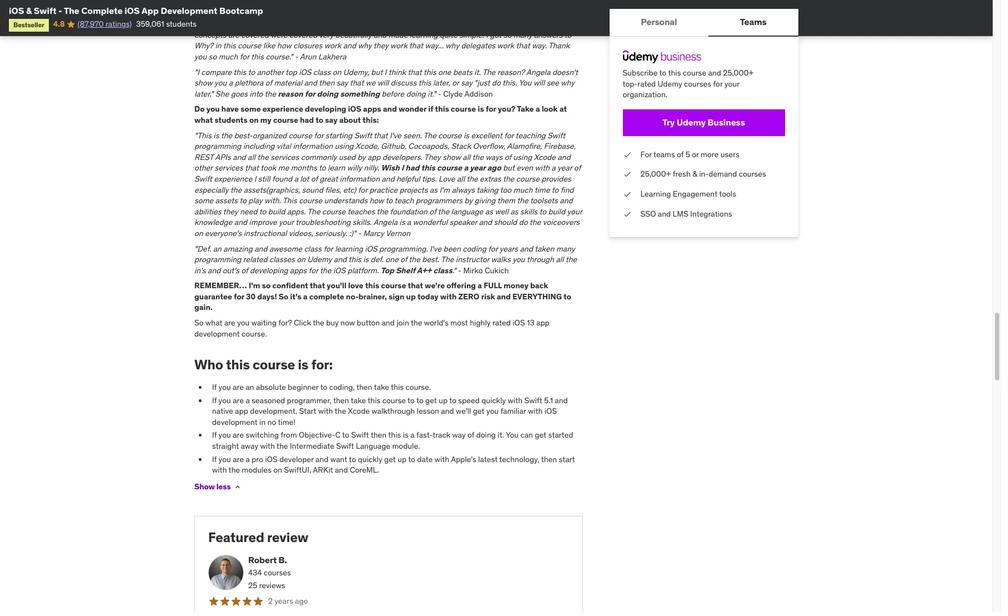 Task type: describe. For each thing, give the bounding box(es) containing it.
taking
[[477, 185, 499, 195]]

have inside do you have some experience developing ios apps and wonder if this course is for you? take a look at what students on my course had to say about this:
[[222, 104, 239, 114]]

months
[[291, 163, 317, 173]]

tell
[[470, 8, 481, 18]]

the right through
[[566, 255, 577, 265]]

swift up xcode,
[[354, 130, 372, 140]]

goes
[[231, 89, 248, 99]]

course down sound
[[299, 196, 322, 206]]

overflow,
[[473, 141, 506, 151]]

434
[[248, 568, 262, 578]]

compare
[[201, 67, 232, 77]]

can inside if you are an absolute beginner to coding, then take this course. if you are a seasoned programmer, then take this course to to get up to speed quickly with swift 5.1 and native app development. start with the xcode walkthrough lesson and we'll get you familiar with ios development in no time! if you are switching from objective-c to swift then this is a fast-track way of doing it. you can get started straight away with the intermediate swift language module. if you are a pro ios developer and want to quickly get up to date with apple's latest technology, then start with the modules on swiftui, arkit and coreml.
[[521, 430, 533, 440]]

"i for "i have taken lots of courses on udemy and elsewhere for self learning and i can tell you with all the honesty this is one course which
[[194, 8, 199, 18]]

xsmall image for learning
[[623, 189, 632, 200]]

then right coding,
[[357, 382, 373, 392]]

3 if from the top
[[212, 430, 217, 440]]

you inside "i compare this to another top ios class on udemy, but i think that this one beats it. the reason? angela doesn't show you a plethora of material and then say that we will discuss this later, or say "just do this. you will see why later." she goes into the
[[214, 78, 227, 88]]

0 horizontal spatial ago
[[295, 596, 308, 606]]

of up wonderful at the left
[[430, 207, 436, 217]]

technology,
[[500, 454, 540, 464]]

i inside "i compare this to another top ios class on udemy, but i think that this one beats it. the reason? angela doesn't show you a plethora of material and then say that we will discuss this later, or say "just do this. you will see why later." she goes into the
[[385, 67, 387, 77]]

beginner
[[288, 382, 319, 392]]

and down "wish"
[[382, 174, 395, 184]]

and down find
[[560, 196, 573, 206]]

get down speed
[[473, 406, 485, 416]]

1 horizontal spatial services
[[271, 152, 299, 162]]

and right in's
[[208, 265, 221, 275]]

a up always
[[464, 163, 468, 173]]

courses inside the subscribe to this course and 25,000+ top‑rated udemy courses for your organization.
[[685, 79, 712, 89]]

we
[[366, 78, 376, 88]]

then inside "i compare this to another top ios class on udemy, but i think that this one beats it. the reason? angela doesn't show you a plethora of material and then say that we will discuss this later, or say "just do this. you will see why later." she goes into the
[[319, 78, 335, 88]]

whatever
[[544, 19, 577, 29]]

way.
[[532, 41, 547, 51]]

the up the 4.8
[[64, 5, 79, 16]]

say down beats at top left
[[461, 78, 473, 88]]

plethora
[[235, 78, 264, 88]]

you inside remember… i'm so confident that you'll love this course that we're offering a full money back guarantee for 30 days! so it's a complete no-brainer, sign up today with zero risk and everything to gain. so what are you waiting for? click the buy now button and join the world's most highly rated ios 13 app development course.
[[237, 318, 250, 328]]

toolsets
[[530, 196, 558, 206]]

this:
[[363, 115, 379, 125]]

swiftui,
[[284, 465, 311, 475]]

going.
[[521, 19, 542, 29]]

brainer,
[[359, 292, 387, 302]]

and down firebase,
[[558, 152, 571, 162]]

try
[[663, 117, 675, 128]]

why?
[[194, 41, 213, 51]]

a up provides
[[552, 163, 556, 173]]

- up the 4.8
[[58, 5, 62, 16]]

developing inside "def. an amazing and awesome class for learning ios programming. i've been coding for years and taken many programming related classes on udemy and this is def. one of the best. the instructor walks you through all the in's and out's of developing apps for the ios platform.
[[250, 265, 288, 275]]

xcode inside the "this is the best-organized course for starting swift that i've seen. the course is excellent for teaching swift programming including vital information using xcode, github, cocoapods, stack overflow, alamofire, firebase, rest apis and all the services commonly used by app developers. they show all the ways of using xcode and other services that took me months to learn willy nilly.
[[534, 152, 556, 162]]

experience inside do you have some experience developing ios apps and wonder if this course is for you? take a look at what students on my course had to say about this:
[[263, 104, 303, 114]]

many inside '. it is like one of those movies that you wish keeps going. whatever concepts are covered were covered very beautifully and made learning quite simple. i got so many answers to why? in this course like how closures work and why they work that way... why delegates work that way. thank you so much for this course." - arun lakhera'
[[514, 30, 532, 40]]

1 vertical spatial so
[[194, 318, 204, 328]]

show
[[194, 482, 215, 492]]

and up the 'related'
[[255, 244, 268, 254]]

and inside "i compare this to another top ios class on udemy, but i think that this one beats it. the reason? angela doesn't show you a plethora of material and then say that we will discuss this later, or say "just do this. you will see why later." she goes into the
[[304, 78, 317, 88]]

seen.
[[403, 130, 422, 140]]

0 vertical spatial so
[[504, 30, 512, 40]]

i inside '. it is like one of those movies that you wish keeps going. whatever concepts are covered were covered very beautifully and made learning quite simple. i got so many answers to why? in this course like how closures work and why they work that way... why delegates work that way. thank you so much for this course." - arun lakhera'
[[486, 30, 488, 40]]

is left for:
[[298, 356, 309, 374]]

on inside do you have some experience developing ios apps and wonder if this course is for you? take a look at what students on my course had to say about this:
[[249, 115, 259, 125]]

confident
[[273, 281, 308, 291]]

course. inside if you are an absolute beginner to coding, then take this course. if you are a seasoned programmer, then take this course to to get up to speed quickly with swift 5.1 and native app development. start with the xcode walkthrough lesson and we'll get you familiar with ios development in no time! if you are switching from objective-c to swift then this is a fast-track way of doing it. you can get started straight away with the intermediate swift language module. if you are a pro ios developer and want to quickly get up to date with apple's latest technology, then start with the modules on swiftui, arkit and coreml.
[[406, 382, 431, 392]]

2 vertical spatial class
[[434, 265, 453, 275]]

especially
[[194, 185, 229, 195]]

are inside remember… i'm so confident that you'll love this course that we're offering a full money back guarantee for 30 days! so it's a complete no-brainer, sign up today with zero risk and everything to gain. so what are you waiting for? click the buy now button and join the world's most highly rated ios 13 app development course.
[[224, 318, 235, 328]]

0 vertical spatial students
[[166, 19, 197, 29]]

say down udemy,
[[337, 78, 348, 88]]

1 horizontal spatial or
[[693, 149, 700, 159]]

1 horizontal spatial as
[[485, 207, 493, 217]]

and down need
[[234, 217, 247, 227]]

the up always
[[467, 174, 478, 184]]

it. inside if you are an absolute beginner to coding, then take this course. if you are a seasoned programmer, then take this course to to get up to speed quickly with swift 5.1 and native app development. start with the xcode walkthrough lesson and we'll get you familiar with ios development in no time! if you are switching from objective-c to swift then this is a fast-track way of doing it. you can get started straight away with the intermediate swift language module. if you are a pro ios developer and want to quickly get up to date with apple's latest technology, then start with the modules on swiftui, arkit and coreml.
[[498, 430, 505, 440]]

to right want
[[349, 454, 356, 464]]

"i have taken lots of courses on udemy and elsewhere for self learning and i can tell you with all the honesty this is one course which
[[194, 8, 578, 29]]

organized
[[253, 130, 287, 140]]

even
[[517, 163, 533, 173]]

how inside but even with a year of swift experience i still found a lot of great information and helpful tips. love all the extras the course provides especially the assets(graphics, sound files, etc) for practice projects as i'm always taking too much time to find some assets to play with. this course understands how to teach programmers by giving them the toolsets and abilities they need to build apps. the course teaches the foundation of the language as well as skills to build your knowledge and improve your troubleshooting skills. angela is a wonderful speaker and should do the voiceovers on everyone's instructional videos, seriously. :)" - marcy vernon
[[370, 196, 384, 206]]

with up familiar
[[508, 395, 523, 405]]

on inside if you are an absolute beginner to coding, then take this course. if you are a seasoned programmer, then take this course to to get up to speed quickly with swift 5.1 and native app development. start with the xcode walkthrough lesson and we'll get you familiar with ios development in no time! if you are switching from objective-c to swift then this is a fast-track way of doing it. you can get started straight away with the intermediate swift language module. if you are a pro ios developer and want to quickly get up to date with apple's latest technology, then start with the modules on swiftui, arkit and coreml.
[[274, 465, 282, 475]]

cocoapods,
[[408, 141, 450, 151]]

nilly.
[[364, 163, 379, 173]]

latest
[[479, 454, 498, 464]]

that up still
[[245, 163, 259, 173]]

course inside '. it is like one of those movies that you wish keeps going. whatever concepts are covered were covered very beautifully and made learning quite simple. i got so many answers to why? in this course like how closures work and why they work that way... why delegates work that way. thank you so much for this course." - arun lakhera'
[[238, 41, 261, 51]]

a left seasoned
[[246, 395, 250, 405]]

to inside remember… i'm so confident that you'll love this course that we're offering a full money back guarantee for 30 days! so it's a complete no-brainer, sign up today with zero risk and everything to gain. so what are you waiting for? click the buy now button and join the world's most highly rated ios 13 app development course.
[[564, 292, 572, 302]]

much inside '. it is like one of those movies that you wish keeps going. whatever concepts are covered were covered very beautifully and made learning quite simple. i got so many answers to why? in this course like how closures work and why they work that way... why delegates work that way. thank you so much for this course." - arun lakhera'
[[219, 52, 238, 62]]

with right start
[[318, 406, 333, 416]]

this inside "i have taken lots of courses on udemy and elsewhere for self learning and i can tell you with all the honesty this is one course which
[[566, 8, 578, 18]]

2 years ago
[[268, 596, 308, 606]]

do inside but even with a year of swift experience i still found a lot of great information and helpful tips. love all the extras the course provides especially the assets(graphics, sound files, etc) for practice projects as i'm always taking too much time to find some assets to play with. this course understands how to teach programmers by giving them the toolsets and abilities they need to build apps. the course teaches the foundation of the language as well as skills to build your knowledge and improve your troubleshooting skills. angela is a wonderful speaker and should do the voiceovers on everyone's instructional videos, seriously. :)" - marcy vernon
[[519, 217, 528, 227]]

alamofire,
[[507, 141, 542, 151]]

rated
[[493, 318, 511, 328]]

to down provides
[[552, 185, 559, 195]]

and up through
[[520, 244, 533, 254]]

and down 'full'
[[497, 292, 511, 302]]

then up language
[[371, 430, 387, 440]]

to down practice at top
[[386, 196, 393, 206]]

get up lesson
[[426, 395, 437, 405]]

that up today
[[408, 281, 423, 291]]

a inside do you have some experience developing ios apps and wonder if this course is for you? take a look at what students on my course had to say about this:
[[536, 104, 540, 114]]

then down coding,
[[333, 395, 349, 405]]

experience inside but even with a year of swift experience i still found a lot of great information and helpful tips. love all the extras the course provides especially the assets(graphics, sound files, etc) for practice projects as i'm always taking too much time to find some assets to play with. this course understands how to teach programmers by giving them the toolsets and abilities they need to build apps. the course teaches the foundation of the language as well as skills to build your knowledge and improve your troubleshooting skills. angela is a wonderful speaker and should do the voiceovers on everyone's instructional videos, seriously. :)" - marcy vernon
[[214, 174, 252, 184]]

the up assets
[[230, 185, 242, 195]]

gain.
[[194, 303, 213, 313]]

2 will from the left
[[534, 78, 545, 88]]

want
[[331, 454, 347, 464]]

for right 'reason'
[[305, 89, 315, 99]]

sso
[[641, 209, 657, 219]]

2 vertical spatial up
[[398, 454, 407, 464]]

0 horizontal spatial your
[[279, 217, 294, 227]]

doing inside if you are an absolute beginner to coding, then take this course. if you are a seasoned programmer, then take this course to to get up to speed quickly with swift 5.1 and native app development. start with the xcode walkthrough lesson and we'll get you familiar with ios development in no time! if you are switching from objective-c to swift then this is a fast-track way of doing it. you can get started straight away with the intermediate swift language module. if you are a pro ios developer and want to quickly get up to date with apple's latest technology, then start with the modules on swiftui, arkit and coreml.
[[477, 430, 496, 440]]

the inside "i compare this to another top ios class on udemy, but i think that this one beats it. the reason? angela doesn't show you a plethora of material and then say that we will discuss this later, or say "just do this. you will see why later." she goes into the
[[265, 89, 276, 99]]

of right out's
[[241, 265, 248, 275]]

and left i
[[437, 8, 450, 18]]

track
[[433, 430, 451, 440]]

to up we'll
[[450, 395, 457, 405]]

your inside the subscribe to this course and 25,000+ top‑rated udemy courses for your organization.
[[725, 79, 740, 89]]

learning inside "i have taken lots of courses on udemy and elsewhere for self learning and i can tell you with all the honesty this is one course which
[[407, 8, 435, 18]]

apps inside do you have some experience developing ios apps and wonder if this course is for you? take a look at what students on my course had to say about this:
[[363, 104, 382, 114]]

into
[[250, 89, 263, 99]]

understands
[[324, 196, 368, 206]]

1 horizontal spatial doing
[[406, 89, 426, 99]]

angela inside but even with a year of swift experience i still found a lot of great information and helpful tips. love all the extras the course provides especially the assets(graphics, sound files, etc) for practice projects as i'm always taking too much time to find some assets to play with. this course understands how to teach programmers by giving them the toolsets and abilities they need to build apps. the course teaches the foundation of the language as well as skills to build your knowledge and improve your troubleshooting skills. angela is a wonderful speaker and should do the voiceovers on everyone's instructional videos, seriously. :)" - marcy vernon
[[374, 217, 398, 227]]

found
[[272, 174, 292, 184]]

0 horizontal spatial 25,000+
[[641, 169, 672, 179]]

bootcamp
[[219, 5, 263, 16]]

0 vertical spatial like
[[365, 19, 377, 29]]

class inside "i compare this to another top ios class on udemy, but i think that this one beats it. the reason? angela doesn't show you a plethora of material and then say that we will discuss this later, or say "just do this. you will see why later." she goes into the
[[313, 67, 331, 77]]

objective-
[[299, 430, 335, 440]]

or inside "i compare this to another top ios class on udemy, but i think that this one beats it. the reason? angela doesn't show you a plethora of material and then say that we will discuss this later, or say "just do this. you will see why later." she goes into the
[[452, 78, 459, 88]]

teaches
[[348, 207, 375, 217]]

used
[[339, 152, 356, 162]]

in inside if you are an absolute beginner to coding, then take this course. if you are a seasoned programmer, then take this course to to get up to speed quickly with swift 5.1 and native app development. start with the xcode walkthrough lesson and we'll get you familiar with ios development in no time! if you are switching from objective-c to swift then this is a fast-track way of doing it. you can get started straight away with the intermediate swift language module. if you are a pro ios developer and want to quickly get up to date with apple's latest technology, then start with the modules on swiftui, arkit and coreml.
[[260, 417, 266, 427]]

highly
[[470, 318, 491, 328]]

is inside but even with a year of swift experience i still found a lot of great information and helpful tips. love all the extras the course provides especially the assets(graphics, sound files, etc) for practice projects as i'm always taking too much time to find some assets to play with. this course understands how to teach programmers by giving them the toolsets and abilities they need to build apps. the course teaches the foundation of the language as well as skills to build your knowledge and improve your troubleshooting skills. angela is a wonderful speaker and should do the voiceovers on everyone's instructional videos, seriously. :)" - marcy vernon
[[400, 217, 405, 227]]

i down developers.
[[402, 163, 404, 173]]

the up skills
[[517, 196, 529, 206]]

of down firebase,
[[574, 163, 581, 173]]

the down programmers
[[438, 207, 450, 217]]

learning inside "def. an amazing and awesome class for learning ios programming. i've been coding for years and taken many programming related classes on udemy and this is def. one of the best. the instructor walks you through all the in's and out's of developing apps for the ios platform.
[[335, 244, 363, 254]]

course up stack
[[439, 130, 462, 140]]

year inside but even with a year of swift experience i still found a lot of great information and helpful tips. love all the extras the course provides especially the assets(graphics, sound files, etc) for practice projects as i'm always taking too much time to find some assets to play with. this course understands how to teach programmers by giving them the toolsets and abilities they need to build apps. the course teaches the foundation of the language as well as skills to build your knowledge and improve your troubleshooting skills. angela is a wonderful speaker and should do the voiceovers on everyone's instructional videos, seriously. :)" - marcy vernon
[[558, 163, 572, 173]]

0 vertical spatial &
[[26, 5, 32, 16]]

0 horizontal spatial services
[[215, 163, 243, 173]]

very
[[319, 30, 334, 40]]

programmers
[[416, 196, 463, 206]]

i've for been
[[430, 244, 442, 254]]

"i compare this to another top ios class on udemy, but i think that this one beats it. the reason? angela doesn't show you a plethora of material and then say that we will discuss this later, or say "just do this. you will see why later." she goes into the
[[194, 67, 578, 99]]

simple.
[[460, 30, 484, 40]]

a left the pro
[[246, 454, 250, 464]]

foundation
[[390, 207, 428, 217]]

.
[[347, 19, 349, 29]]

the left best- at the top
[[221, 130, 232, 140]]

xsmall image for sso
[[623, 209, 632, 220]]

sound
[[302, 185, 323, 195]]

and down beautifully
[[343, 41, 356, 51]]

join
[[397, 318, 409, 328]]

4 if from the top
[[212, 454, 217, 464]]

the left the buy
[[313, 318, 324, 328]]

course up the troubleshooting
[[322, 207, 346, 217]]

xsmall image for for
[[623, 149, 632, 160]]

on inside "def. an amazing and awesome class for learning ios programming. i've been coding for years and taken many programming related classes on udemy and this is def. one of the best. the instructor walks you through all the in's and out's of developing apps for the ios platform.
[[297, 255, 306, 265]]

taken inside "def. an amazing and awesome class for learning ios programming. i've been coding for years and taken many programming related classes on udemy and this is def. one of the best. the instructor walks you through all the in's and out's of developing apps for the ios platform.
[[535, 244, 555, 254]]

practice
[[370, 185, 398, 195]]

lot
[[300, 174, 309, 184]]

had inside do you have some experience developing ios apps and wonder if this course is for you? take a look at what students on my course had to say about this:
[[300, 115, 314, 125]]

get down module. at bottom
[[385, 454, 396, 464]]

for inside but even with a year of swift experience i still found a lot of great information and helpful tips. love all the extras the course provides especially the assets(graphics, sound files, etc) for practice projects as i'm always taking too much time to find some assets to play with. this course understands how to teach programmers by giving them the toolsets and abilities they need to build apps. the course teaches the foundation of the language as well as skills to build your knowledge and improve your troubleshooting skills. angela is a wonderful speaker and should do the voiceovers on everyone's instructional videos, seriously. :)" - marcy vernon
[[358, 185, 368, 195]]

all inside "i have taken lots of courses on udemy and elsewhere for self learning and i can tell you with all the honesty this is one course which
[[513, 8, 521, 18]]

they inside '. it is like one of those movies that you wish keeps going. whatever concepts are covered were covered very beautifully and made learning quite simple. i got so many answers to why? in this course like how closures work and why they work that way... why delegates work that way. thank you so much for this course." - arun lakhera'
[[374, 41, 389, 51]]

much inside but even with a year of swift experience i still found a lot of great information and helpful tips. love all the extras the course provides especially the assets(graphics, sound files, etc) for practice projects as i'm always taking too much time to find some assets to play with. this course understands how to teach programmers by giving them the toolsets and abilities they need to build apps. the course teaches the foundation of the language as well as skills to build your knowledge and improve your troubleshooting skills. angela is a wonderful speaker and should do the voiceovers on everyone's instructional videos, seriously. :)" - marcy vernon
[[514, 185, 533, 195]]

1 vertical spatial years
[[275, 596, 293, 606]]

complete
[[309, 292, 344, 302]]

to inside '. it is like one of those movies that you wish keeps going. whatever concepts are covered were covered very beautifully and made learning quite simple. i got so many answers to why? in this course like how closures work and why they work that way... why delegates work that way. thank you so much for this course." - arun lakhera'
[[565, 30, 572, 40]]

personal
[[642, 16, 678, 27]]

the up too
[[503, 174, 515, 184]]

1 horizontal spatial your
[[568, 207, 582, 217]]

reason for doing something before doing it." - clyde addison
[[278, 89, 493, 99]]

think
[[389, 67, 406, 77]]

0 horizontal spatial as
[[430, 185, 438, 195]]

1 vertical spatial using
[[514, 152, 532, 162]]

excellent
[[471, 130, 503, 140]]

skills.
[[353, 217, 372, 227]]

vital
[[277, 141, 291, 151]]

the down including
[[257, 152, 269, 162]]

13
[[527, 318, 535, 328]]

starting
[[326, 130, 353, 140]]

related
[[243, 255, 268, 265]]

1 horizontal spatial take
[[374, 382, 389, 392]]

no-
[[346, 292, 359, 302]]

and left we'll
[[441, 406, 454, 416]]

sign
[[389, 292, 405, 302]]

engagement
[[674, 189, 718, 199]]

and right 5.1
[[555, 395, 568, 405]]

developing inside do you have some experience developing ios apps and wonder if this course is for you? take a look at what students on my course had to say about this:
[[305, 104, 347, 114]]

course up the absolute
[[253, 356, 295, 374]]

years inside "def. an amazing and awesome class for learning ios programming. i've been coding for years and taken many programming related classes on udemy and this is def. one of the best. the instructor walks you through all the in's and out's of developing apps for the ios platform.
[[500, 244, 518, 254]]

25,000+ inside the subscribe to this course and 25,000+ top‑rated udemy courses for your organization.
[[724, 68, 754, 78]]

information inside but even with a year of swift experience i still found a lot of great information and helpful tips. love all the extras the course provides especially the assets(graphics, sound files, etc) for practice projects as i'm always taking too much time to find some assets to play with. this course understands how to teach programmers by giving them the toolsets and abilities they need to build apps. the course teaches the foundation of the language as well as skills to build your knowledge and improve your troubleshooting skills. angela is a wonderful speaker and should do the voiceovers on everyone's instructional videos, seriously. :)" - marcy vernon
[[340, 174, 380, 184]]

tools
[[720, 189, 737, 199]]

with inside remember… i'm so confident that you'll love this course that we're offering a full money back guarantee for 30 days! so it's a complete no-brainer, sign up today with zero risk and everything to gain. so what are you waiting for? click the buy now button and join the world's most highly rated ios 13 app development course.
[[440, 292, 457, 302]]

that left way. on the top right of the page
[[516, 41, 530, 51]]

swift down c
[[336, 441, 354, 451]]

self
[[393, 8, 405, 18]]

on inside but even with a year of swift experience i still found a lot of great information and helpful tips. love all the extras the course provides especially the assets(graphics, sound files, etc) for practice projects as i'm always taking too much time to find some assets to play with. this course understands how to teach programmers by giving them the toolsets and abilities they need to build apps. the course teaches the foundation of the language as well as skills to build your knowledge and improve your troubleshooting skills. angela is a wonderful speaker and should do the voiceovers on everyone's instructional videos, seriously. :)" - marcy vernon
[[194, 228, 203, 238]]

of inside if you are an absolute beginner to coding, then take this course. if you are a seasoned programmer, then take this course to to get up to speed quickly with swift 5.1 and native app development. start with the xcode walkthrough lesson and we'll get you familiar with ios development in no time! if you are switching from objective-c to swift then this is a fast-track way of doing it. you can get started straight away with the intermediate swift language module. if you are a pro ios developer and want to quickly get up to date with apple's latest technology, then start with the modules on swiftui, arkit and coreml.
[[468, 430, 475, 440]]

course."
[[266, 52, 293, 62]]

pro
[[252, 454, 263, 464]]

to up walkthrough
[[408, 395, 415, 405]]

them
[[497, 196, 516, 206]]

subscribe to this course and 25,000+ top‑rated udemy courses for your organization.
[[623, 68, 754, 100]]

projects
[[400, 185, 428, 195]]

of down the programming.
[[401, 255, 407, 265]]

1 vertical spatial up
[[439, 395, 448, 405]]

love
[[439, 174, 455, 184]]

some inside do you have some experience developing ios apps and wonder if this course is for you? take a look at what students on my course had to say about this:
[[241, 104, 261, 114]]

information inside the "this is the best-organized course for starting swift that i've seen. the course is excellent for teaching swift programming including vital information using xcode, github, cocoapods, stack overflow, alamofire, firebase, rest apis and all the services commonly used by app developers. they show all the ways of using xcode and other services that took me months to learn willy nilly.
[[293, 141, 333, 151]]

for up complete
[[309, 265, 318, 275]]

they inside but even with a year of swift experience i still found a lot of great information and helpful tips. love all the extras the course provides especially the assets(graphics, sound files, etc) for practice projects as i'm always taking too much time to find some assets to play with. this course understands how to teach programmers by giving them the toolsets and abilities they need to build apps. the course teaches the foundation of the language as well as skills to build your knowledge and improve your troubleshooting skills. angela is a wonderful speaker and should do the voiceovers on everyone's instructional videos, seriously. :)" - marcy vernon
[[223, 207, 238, 217]]

that up discuss
[[408, 67, 422, 77]]

that down udemy,
[[350, 78, 364, 88]]

course up the vital
[[289, 130, 312, 140]]

and down "i have taken lots of courses on udemy and elsewhere for self learning and i can tell you with all the honesty this is one course which
[[374, 30, 387, 40]]

complete
[[81, 5, 123, 16]]

0 horizontal spatial doing
[[317, 89, 339, 99]]

apple's
[[451, 454, 477, 464]]

remember… i'm so confident that you'll love this course that we're offering a full money back guarantee for 30 days! so it's a complete no-brainer, sign up today with zero risk and everything to gain. so what are you waiting for? click the buy now button and join the world's most highly rated ios 13 app development course.
[[194, 281, 572, 339]]

app inside if you are an absolute beginner to coding, then take this course. if you are a seasoned programmer, then take this course to to get up to speed quickly with swift 5.1 and native app development. start with the xcode walkthrough lesson and we'll get you familiar with ios development in no time! if you are switching from objective-c to swift then this is a fast-track way of doing it. you can get started straight away with the intermediate swift language module. if you are a pro ios developer and want to quickly get up to date with apple's latest technology, then start with the modules on swiftui, arkit and coreml.
[[235, 406, 248, 416]]

intermediate
[[290, 441, 335, 451]]

for left starting
[[314, 130, 324, 140]]

all down stack
[[463, 152, 471, 162]]

programming.
[[379, 244, 428, 254]]

and inside the subscribe to this course and 25,000+ top‑rated udemy courses for your organization.
[[709, 68, 722, 78]]

github,
[[381, 141, 407, 151]]

to down toolsets on the right top of page
[[540, 207, 547, 217]]

udemy business image
[[623, 50, 702, 63]]

with down switching
[[260, 441, 275, 451]]

what inside remember… i'm so confident that you'll love this course that we're offering a full money back guarantee for 30 days! so it's a complete no-brainer, sign up today with zero risk and everything to gain. so what are you waiting for? click the buy now button and join the world's most highly rated ios 13 app development course.
[[206, 318, 223, 328]]

1 horizontal spatial quickly
[[482, 395, 506, 405]]

2 if from the top
[[212, 395, 217, 405]]

course down clyde
[[451, 104, 476, 114]]

top‑rated
[[623, 79, 657, 89]]

1 year from the left
[[470, 163, 486, 173]]

2 horizontal spatial as
[[511, 207, 519, 217]]

swift left 5.1
[[525, 395, 543, 405]]

and inside do you have some experience developing ios apps and wonder if this course is for you? take a look at what students on my course had to say about this:
[[383, 104, 397, 114]]

is up stack
[[464, 130, 470, 140]]

that down i
[[450, 19, 464, 29]]

1 vertical spatial &
[[693, 169, 698, 179]]

willy
[[347, 163, 362, 173]]

2 build from the left
[[549, 207, 566, 217]]

why inside "i compare this to another top ios class on udemy, but i think that this one beats it. the reason? angela doesn't show you a plethora of material and then say that we will discuss this later, or say "just do this. you will see why later." she goes into the
[[561, 78, 575, 88]]

coreml.
[[350, 465, 379, 475]]

course inside if you are an absolute beginner to coding, then take this course. if you are a seasoned programmer, then take this course to to get up to speed quickly with swift 5.1 and native app development. start with the xcode walkthrough lesson and we'll get you familiar with ios development in no time! if you are switching from objective-c to swift then this is a fast-track way of doing it. you can get started straight away with the intermediate swift language module. if you are a pro ios developer and want to quickly get up to date with apple's latest technology, then start with the modules on swiftui, arkit and coreml.
[[383, 395, 406, 405]]

etc)
[[343, 185, 356, 195]]

with up show less button
[[212, 465, 227, 475]]

learn
[[328, 163, 345, 173]]

you inside do you have some experience developing ios apps and wonder if this course is for you? take a look at what students on my course had to say about this:
[[207, 104, 220, 114]]

a down foundation
[[407, 217, 411, 227]]

to right c
[[342, 430, 350, 440]]

0 horizontal spatial why
[[358, 41, 372, 51]]

course. inside remember… i'm so confident that you'll love this course that we're offering a full money back guarantee for 30 days! so it's a complete no-brainer, sign up today with zero risk and everything to gain. so what are you waiting for? click the buy now button and join the world's most highly rated ios 13 app development course.
[[242, 329, 267, 339]]

the up less
[[229, 465, 240, 475]]

for up alamofire,
[[505, 130, 514, 140]]

swift up language
[[351, 430, 369, 440]]

platform.
[[348, 265, 379, 275]]

to left coding,
[[321, 382, 328, 392]]

to up improve
[[259, 207, 266, 217]]

learning engagement tools
[[641, 189, 737, 199]]

the right teaches
[[377, 207, 388, 217]]



Task type: vqa. For each thing, say whether or not it's contained in the screenshot.
small image corresponding to Turning your Ideas into a Song Continued
no



Task type: locate. For each thing, give the bounding box(es) containing it.
vernon
[[386, 228, 411, 238]]

app inside the "this is the best-organized course for starting swift that i've seen. the course is excellent for teaching swift programming including vital information using xcode, github, cocoapods, stack overflow, alamofire, firebase, rest apis and all the services commonly used by app developers. they show all the ways of using xcode and other services that took me months to learn willy nilly.
[[368, 152, 381, 162]]

wish
[[480, 19, 496, 29]]

ago
[[488, 163, 501, 173], [295, 596, 308, 606]]

1 horizontal spatial will
[[534, 78, 545, 88]]

."
[[453, 265, 457, 275]]

waiting
[[252, 318, 277, 328]]

students
[[166, 19, 197, 29], [215, 115, 248, 125]]

1 vertical spatial programming
[[194, 255, 241, 265]]

and up you'll
[[334, 255, 347, 265]]

now
[[341, 318, 355, 328]]

1 work from the left
[[324, 41, 341, 51]]

will left see
[[534, 78, 545, 88]]

modules
[[242, 465, 272, 475]]

xcode down coding,
[[348, 406, 370, 416]]

0 vertical spatial much
[[219, 52, 238, 62]]

1 vertical spatial services
[[215, 163, 243, 173]]

0 vertical spatial learning
[[407, 8, 435, 18]]

1 horizontal spatial by
[[465, 196, 473, 206]]

0 horizontal spatial had
[[300, 115, 314, 125]]

1 "i from the top
[[194, 8, 199, 18]]

1 horizontal spatial do
[[519, 217, 528, 227]]

lots
[[241, 8, 254, 18]]

i've inside "def. an amazing and awesome class for learning ios programming. i've been coding for years and taken many programming related classes on udemy and this is def. one of the best. the instructor walks you through all the in's and out's of developing apps for the ios platform.
[[430, 244, 442, 254]]

apps up confident
[[290, 265, 307, 275]]

1 horizontal spatial taken
[[535, 244, 555, 254]]

how inside '. it is like one of those movies that you wish keeps going. whatever concepts are covered were covered very beautifully and made learning quite simple. i got so many answers to why? in this course like how closures work and why they work that way... why delegates work that way. thank you so much for this course." - arun lakhera'
[[277, 41, 292, 51]]

1 horizontal spatial had
[[406, 163, 420, 173]]

as right "well"
[[511, 207, 519, 217]]

of inside "i compare this to another top ios class on udemy, but i think that this one beats it. the reason? angela doesn't show you a plethora of material and then say that we will discuss this later, or say "just do this. you will see why later." she goes into the
[[265, 78, 272, 88]]

development inside if you are an absolute beginner to coding, then take this course. if you are a seasoned programmer, then take this course to to get up to speed quickly with swift 5.1 and native app development. start with the xcode walkthrough lesson and we'll get you familiar with ios development in no time! if you are switching from objective-c to swift then this is a fast-track way of doing it. you can get started straight away with the intermediate swift language module. if you are a pro ios developer and want to quickly get up to date with apple's latest technology, then start with the modules on swiftui, arkit and coreml.
[[212, 417, 258, 427]]

all inside but even with a year of swift experience i still found a lot of great information and helpful tips. love all the extras the course provides especially the assets(graphics, sound files, etc) for practice projects as i'm always taking too much time to find some assets to play with. this course understands how to teach programmers by giving them the toolsets and abilities they need to build apps. the course teaches the foundation of the language as well as skills to build your knowledge and improve your troubleshooting skills. angela is a wonderful speaker and should do the voiceovers on everyone's instructional videos, seriously. :)" - marcy vernon
[[457, 174, 465, 184]]

xsmall image inside show less button
[[233, 483, 242, 492]]

1 build from the left
[[268, 207, 285, 217]]

for teams of 5 or more users
[[641, 149, 740, 159]]

to inside do you have some experience developing ios apps and wonder if this course is for you? take a look at what students on my course had to say about this:
[[316, 115, 324, 125]]

course inside remember… i'm so confident that you'll love this course that we're offering a full money back guarantee for 30 days! so it's a complete no-brainer, sign up today with zero risk and everything to gain. so what are you waiting for? click the buy now button and join the world's most highly rated ios 13 app development course.
[[381, 281, 406, 291]]

one inside "i compare this to another top ios class on udemy, but i think that this one beats it. the reason? angela doesn't show you a plethora of material and then say that we will discuss this later, or say "just do this. you will see why later." she goes into the
[[438, 67, 451, 77]]

angela inside "i compare this to another top ios class on udemy, but i think that this one beats it. the reason? angela doesn't show you a plethora of material and then say that we will discuss this later, or say "just do this. you will see why later." she goes into the
[[527, 67, 551, 77]]

it. inside "i compare this to another top ios class on udemy, but i think that this one beats it. the reason? angela doesn't show you a plethora of material and then say that we will discuss this later, or say "just do this. you will see why later." she goes into the
[[475, 67, 481, 77]]

like
[[365, 19, 377, 29], [263, 41, 275, 51]]

class down videos,
[[304, 244, 322, 254]]

everything
[[513, 292, 562, 302]]

course down even
[[516, 174, 540, 184]]

30
[[246, 292, 256, 302]]

- left the arun at the left top of the page
[[295, 52, 298, 62]]

app
[[368, 152, 381, 162], [537, 318, 550, 328], [235, 406, 248, 416]]

ios inside "i compare this to another top ios class on udemy, but i think that this one beats it. the reason? angela doesn't show you a plethora of material and then say that we will discuss this later, or say "just do this. you will see why later." she goes into the
[[299, 67, 312, 77]]

one up concepts
[[202, 19, 215, 29]]

ios inside do you have some experience developing ios apps and wonder if this course is for you? take a look at what students on my course had to say about this:
[[348, 104, 362, 114]]

- inside '. it is like one of those movies that you wish keeps going. whatever concepts are covered were covered very beautifully and made learning quite simple. i got so many answers to why? in this course like how closures work and why they work that way... why delegates work that way. thank you so much for this course." - arun lakhera'
[[295, 52, 298, 62]]

a right it's
[[303, 292, 308, 302]]

say inside do you have some experience developing ios apps and wonder if this course is for you? take a look at what students on my course had to say about this:
[[325, 115, 338, 125]]

organization.
[[623, 90, 668, 100]]

0 vertical spatial have
[[201, 8, 218, 18]]

2 vertical spatial your
[[279, 217, 294, 227]]

one up top
[[386, 255, 399, 265]]

can inside "i have taken lots of courses on udemy and elsewhere for self learning and i can tell you with all the honesty this is one course which
[[456, 8, 468, 18]]

show inside "i compare this to another top ios class on udemy, but i think that this one beats it. the reason? angela doesn't show you a plethora of material and then say that we will discuss this later, or say "just do this. you will see why later." she goes into the
[[194, 78, 213, 88]]

information up commonly
[[293, 141, 333, 151]]

0 horizontal spatial i've
[[390, 130, 402, 140]]

users
[[721, 149, 740, 159]]

some inside but even with a year of swift experience i still found a lot of great information and helpful tips. love all the extras the course provides especially the assets(graphics, sound files, etc) for practice projects as i'm always taking too much time to find some assets to play with. this course understands how to teach programmers by giving them the toolsets and abilities they need to build apps. the course teaches the foundation of the language as well as skills to build your knowledge and improve your troubleshooting skills. angela is a wonderful speaker and should do the voiceovers on everyone's instructional videos, seriously. :)" - marcy vernon
[[194, 196, 213, 206]]

xsmall image left for
[[623, 149, 632, 160]]

videos,
[[289, 228, 313, 238]]

2 vertical spatial learning
[[335, 244, 363, 254]]

0 horizontal spatial so
[[209, 52, 217, 62]]

show less button
[[194, 476, 242, 498]]

2 horizontal spatial why
[[561, 78, 575, 88]]

of left 5
[[678, 149, 684, 159]]

to
[[565, 30, 572, 40], [248, 67, 255, 77], [660, 68, 667, 78], [316, 115, 324, 125], [319, 163, 326, 173], [552, 185, 559, 195], [240, 196, 247, 206], [386, 196, 393, 206], [259, 207, 266, 217], [540, 207, 547, 217], [564, 292, 572, 302], [321, 382, 328, 392], [408, 395, 415, 405], [417, 395, 424, 405], [450, 395, 457, 405], [342, 430, 350, 440], [349, 454, 356, 464], [408, 454, 416, 464]]

this
[[566, 8, 578, 18], [223, 41, 236, 51], [251, 52, 264, 62], [234, 67, 246, 77], [424, 67, 437, 77], [669, 68, 682, 78], [419, 78, 431, 88], [435, 104, 449, 114], [421, 163, 436, 173], [349, 255, 361, 265], [365, 281, 379, 291], [226, 356, 250, 374], [391, 382, 404, 392], [368, 395, 381, 405], [389, 430, 401, 440]]

1 vertical spatial quickly
[[358, 454, 383, 464]]

instructor
[[456, 255, 490, 265]]

1 vertical spatial app
[[537, 318, 550, 328]]

apps inside "def. an amazing and awesome class for learning ios programming. i've been coding for years and taken many programming related classes on udemy and this is def. one of the best. the instructor walks you through all the in's and out's of developing apps for the ios platform.
[[290, 265, 307, 275]]

0 vertical spatial years
[[500, 244, 518, 254]]

a left 'full'
[[478, 281, 482, 291]]

year up provides
[[558, 163, 572, 173]]

angela up see
[[527, 67, 551, 77]]

i left still
[[254, 174, 256, 184]]

course up sign
[[381, 281, 406, 291]]

1 if from the top
[[212, 382, 217, 392]]

0 horizontal spatial can
[[456, 8, 468, 18]]

1 covered from the left
[[241, 30, 269, 40]]

taken inside "i have taken lots of courses on udemy and elsewhere for self learning and i can tell you with all the honesty this is one course which
[[219, 8, 239, 18]]

more
[[701, 149, 719, 159]]

0 horizontal spatial work
[[324, 41, 341, 51]]

an right "def. at the top of the page
[[213, 244, 222, 254]]

is down addison
[[478, 104, 484, 114]]

0 vertical spatial how
[[277, 41, 292, 51]]

doesn't
[[553, 67, 578, 77]]

experience down 'reason'
[[263, 104, 303, 114]]

to left date
[[408, 454, 416, 464]]

ios up about
[[348, 104, 362, 114]]

1 horizontal spatial students
[[215, 115, 248, 125]]

by up language
[[465, 196, 473, 206]]

1 programming from the top
[[194, 141, 241, 151]]

for down the seriously.
[[324, 244, 333, 254]]

start
[[299, 406, 317, 416]]

the right join
[[411, 318, 423, 328]]

of inside '. it is like one of those movies that you wish keeps going. whatever concepts are covered were covered very beautifully and made learning quite simple. i got so many answers to why? in this course like how closures work and why they work that way... why delegates work that way. thank you so much for this course." - arun lakhera'
[[394, 19, 401, 29]]

0 vertical spatial so
[[279, 292, 289, 302]]

me
[[278, 163, 289, 173]]

0 vertical spatial some
[[241, 104, 261, 114]]

information
[[293, 141, 333, 151], [340, 174, 380, 184]]

one inside "i have taken lots of courses on udemy and elsewhere for self learning and i can tell you with all the honesty this is one course which
[[202, 19, 215, 29]]

2
[[268, 596, 273, 606]]

services down the vital
[[271, 152, 299, 162]]

find
[[561, 185, 574, 195]]

closures
[[294, 41, 323, 51]]

for inside do you have some experience developing ios apps and wonder if this course is for you? take a look at what students on my course had to say about this:
[[486, 104, 497, 114]]

- right it."
[[438, 89, 442, 99]]

0 vertical spatial development
[[194, 329, 240, 339]]

0 horizontal spatial &
[[26, 5, 32, 16]]

for inside "i have taken lots of courses on udemy and elsewhere for self learning and i can tell you with all the honesty this is one course which
[[381, 8, 391, 18]]

0 vertical spatial developing
[[305, 104, 347, 114]]

get left started on the right
[[535, 430, 547, 440]]

covered
[[241, 30, 269, 40], [290, 30, 317, 40]]

taken
[[219, 8, 239, 18], [535, 244, 555, 254]]

for up walks
[[488, 244, 498, 254]]

i've inside the "this is the best-organized course for starting swift that i've seen. the course is excellent for teaching swift programming including vital information using xcode, github, cocoapods, stack overflow, alamofire, firebase, rest apis and all the services commonly used by app developers. they show all the ways of using xcode and other services that took me months to learn willy nilly.
[[390, 130, 402, 140]]

for inside remember… i'm so confident that you'll love this course that we're offering a full money back guarantee for 30 days! so it's a complete no-brainer, sign up today with zero risk and everything to gain. so what are you waiting for? click the buy now button and join the world's most highly rated ios 13 app development course.
[[234, 292, 244, 302]]

0 vertical spatial up
[[406, 292, 416, 302]]

fresh
[[674, 169, 691, 179]]

1 horizontal spatial using
[[514, 152, 532, 162]]

"i for "i compare this to another top ios class on udemy, but i think that this one beats it. the reason? angela doesn't show you a plethora of material and then say that we will discuss this later, or say "just do this. you will see why later." she goes into the
[[194, 67, 199, 77]]

course up love
[[437, 163, 462, 173]]

that up complete
[[310, 281, 325, 291]]

2 "i from the top
[[194, 67, 199, 77]]

a left fast-
[[411, 430, 415, 440]]

this inside "def. an amazing and awesome class for learning ios programming. i've been coding for years and taken many programming related classes on udemy and this is def. one of the best. the instructor walks you through all the in's and out's of developing apps for the ios platform.
[[349, 255, 361, 265]]

ios left 13
[[513, 318, 525, 328]]

if
[[212, 382, 217, 392], [212, 395, 217, 405], [212, 430, 217, 440], [212, 454, 217, 464]]

your down apps. on the top of page
[[279, 217, 294, 227]]

of inside "i have taken lots of courses on udemy and elsewhere for self learning and i can tell you with all the honesty this is one course which
[[256, 8, 262, 18]]

and up arkit
[[316, 454, 329, 464]]

course down 'bootcamp'
[[217, 19, 240, 29]]

work up "lakhera"
[[324, 41, 341, 51]]

will up reason for doing something before doing it." - clyde addison
[[378, 78, 389, 88]]

2 horizontal spatial app
[[537, 318, 550, 328]]

the inside the "this is the best-organized course for starting swift that i've seen. the course is excellent for teaching swift programming including vital information using xcode, github, cocoapods, stack overflow, alamofire, firebase, rest apis and all the services commonly used by app developers. they show all the ways of using xcode and other services that took me months to learn willy nilly.
[[424, 130, 437, 140]]

best.
[[422, 255, 440, 265]]

how
[[277, 41, 292, 51], [370, 196, 384, 206]]

had
[[300, 115, 314, 125], [406, 163, 420, 173]]

apps.
[[287, 207, 306, 217]]

2 covered from the left
[[290, 30, 317, 40]]

show inside the "this is the best-organized course for starting swift that i've seen. the course is excellent for teaching swift programming including vital information using xcode, github, cocoapods, stack overflow, alamofire, firebase, rest apis and all the services commonly used by app developers. they show all the ways of using xcode and other services that took me months to learn willy nilly.
[[443, 152, 461, 162]]

one inside '. it is like one of those movies that you wish keeps going. whatever concepts are covered were covered very beautifully and made learning quite simple. i got so many answers to why? in this course like how closures work and why they work that way... why delegates work that way. thank you so much for this course." - arun lakhera'
[[379, 19, 392, 29]]

in inside '. it is like one of those movies that you wish keeps going. whatever concepts are covered were covered very beautifully and made learning quite simple. i got so many answers to why? in this course like how closures work and why they work that way... why delegates work that way. thank you so much for this course." - arun lakhera'
[[215, 41, 222, 51]]

lesson
[[417, 406, 439, 416]]

you inside if you are an absolute beginner to coding, then take this course. if you are a seasoned programmer, then take this course to to get up to speed quickly with swift 5.1 and native app development. start with the xcode walkthrough lesson and we'll get you familiar with ios development in no time! if you are switching from objective-c to swift then this is a fast-track way of doing it. you can get started straight away with the intermediate swift language module. if you are a pro ios developer and want to quickly get up to date with apple's latest technology, then start with the modules on swiftui, arkit and coreml.
[[506, 430, 519, 440]]

the up going.
[[523, 8, 534, 18]]

those
[[402, 19, 422, 29]]

way
[[453, 430, 466, 440]]

but
[[371, 67, 383, 77], [503, 163, 515, 173]]

learning up those
[[407, 8, 435, 18]]

5.1
[[544, 395, 553, 405]]

i'm inside remember… i'm so confident that you'll love this course that we're offering a full money back guarantee for 30 days! so it's a complete no-brainer, sign up today with zero risk and everything to gain. so what are you waiting for? click the buy now button and join the world's most highly rated ios 13 app development course.
[[249, 281, 260, 291]]

2 horizontal spatial so
[[504, 30, 512, 40]]

1 horizontal spatial i've
[[430, 244, 442, 254]]

learning inside '. it is like one of those movies that you wish keeps going. whatever concepts are covered were covered very beautifully and made learning quite simple. i got so many answers to why? in this course like how closures work and why they work that way... why delegates work that way. thank you so much for this course." - arun lakhera'
[[410, 30, 438, 40]]

udemy up organization.
[[658, 79, 683, 89]]

0 vertical spatial services
[[271, 152, 299, 162]]

programming inside "def. an amazing and awesome class for learning ios programming. i've been coding for years and taken many programming related classes on udemy and this is def. one of the best. the instructor walks you through all the in's and out's of developing apps for the ios platform.
[[194, 255, 241, 265]]

you inside "def. an amazing and awesome class for learning ios programming. i've been coding for years and taken many programming related classes on udemy and this is def. one of the best. the instructor walks you through all the in's and out's of developing apps for the ios platform.
[[513, 255, 525, 265]]

- right ".""
[[458, 265, 462, 275]]

1 vertical spatial udemy
[[677, 117, 706, 128]]

back
[[531, 281, 549, 291]]

assets(graphics,
[[244, 185, 300, 195]]

best-
[[234, 130, 253, 140]]

the down coding,
[[335, 406, 346, 416]]

0 vertical spatial many
[[514, 30, 532, 40]]

speaker
[[450, 217, 477, 227]]

0 vertical spatial you
[[519, 78, 532, 88]]

0 vertical spatial ago
[[488, 163, 501, 173]]

your up voiceovers
[[568, 207, 582, 217]]

1 horizontal spatial work
[[391, 41, 408, 51]]

0 horizontal spatial build
[[268, 207, 285, 217]]

3 work from the left
[[498, 41, 515, 51]]

why down quite
[[446, 41, 460, 51]]

teams button
[[709, 9, 799, 36]]

courses
[[264, 8, 291, 18], [685, 79, 712, 89], [740, 169, 767, 179], [264, 568, 291, 578]]

robert b. 434 courses 25 reviews
[[248, 554, 291, 591]]

material
[[274, 78, 302, 88]]

class
[[313, 67, 331, 77], [304, 244, 322, 254], [434, 265, 453, 275]]

remember…
[[194, 281, 247, 291]]

i've for seen.
[[390, 130, 402, 140]]

0 horizontal spatial will
[[378, 78, 389, 88]]

way...
[[425, 41, 444, 51]]

2 horizontal spatial work
[[498, 41, 515, 51]]

tab list containing personal
[[610, 9, 799, 37]]

so down gain.
[[194, 318, 204, 328]]

can right i
[[456, 8, 468, 18]]

to inside the subscribe to this course and 25,000+ top‑rated udemy courses for your organization.
[[660, 68, 667, 78]]

students inside do you have some experience developing ios apps and wonder if this course is for you? take a look at what students on my course had to say about this:
[[215, 115, 248, 125]]

an inside "def. an amazing and awesome class for learning ios programming. i've been coding for years and taken many programming related classes on udemy and this is def. one of the best. the instructor walks you through all the in's and out's of developing apps for the ios platform.
[[213, 244, 222, 254]]

udemy inside "def. an amazing and awesome class for learning ios programming. i've been coding for years and taken many programming related classes on udemy and this is def. one of the best. the instructor walks you through all the in's and out's of developing apps for the ios platform.
[[308, 255, 332, 265]]

i'm up 30
[[249, 281, 260, 291]]

"i
[[194, 8, 199, 18], [194, 67, 199, 77]]

as down giving
[[485, 207, 493, 217]]

this inside the subscribe to this course and 25,000+ top‑rated udemy courses for your organization.
[[669, 68, 682, 78]]

covered up closures
[[290, 30, 317, 40]]

top
[[381, 265, 394, 275]]

the inside "def. an amazing and awesome class for learning ios programming. i've been coding for years and taken many programming related classes on udemy and this is def. one of the best. the instructor walks you through all the in's and out's of developing apps for the ios platform.
[[441, 255, 454, 265]]

with inside "i have taken lots of courses on udemy and elsewhere for self learning and i can tell you with all the honesty this is one course which
[[497, 8, 511, 18]]

i've up github,
[[390, 130, 402, 140]]

and left join
[[382, 318, 395, 328]]

0 vertical spatial can
[[456, 8, 468, 18]]

have inside "i have taken lots of courses on udemy and elsewhere for self learning and i can tell you with all the honesty this is one course which
[[201, 8, 218, 18]]

information down willy
[[340, 174, 380, 184]]

0 vertical spatial udemy
[[658, 79, 683, 89]]

class inside "def. an amazing and awesome class for learning ios programming. i've been coding for years and taken many programming related classes on udemy and this is def. one of the best. the instructor walks you through all the in's and out's of developing apps for the ios platform.
[[304, 244, 322, 254]]

something
[[340, 89, 380, 99]]

xsmall image
[[623, 149, 632, 160], [623, 189, 632, 200], [623, 209, 632, 220], [233, 483, 242, 492]]

0 vertical spatial your
[[725, 79, 740, 89]]

0 horizontal spatial i'm
[[249, 281, 260, 291]]

ios right the pro
[[265, 454, 278, 464]]

of right lot
[[311, 174, 318, 184]]

1 vertical spatial development
[[212, 417, 258, 427]]

and right apis
[[233, 152, 246, 162]]

0 vertical spatial in
[[215, 41, 222, 51]]

25,000+ fresh & in-demand courses
[[641, 169, 767, 179]]

ios right top
[[299, 67, 312, 77]]

apps up this:
[[363, 104, 382, 114]]

on inside "i compare this to another top ios class on udemy, but i think that this one beats it. the reason? angela doesn't show you a plethora of material and then say that we will discuss this later, or say "just do this. you will see why later." she goes into the
[[333, 67, 342, 77]]

up inside remember… i'm so confident that you'll love this course that we're offering a full money back guarantee for 30 days! so it's a complete no-brainer, sign up today with zero risk and everything to gain. so what are you waiting for? click the buy now button and join the world's most highly rated ios 13 app development course.
[[406, 292, 416, 302]]

on inside "i have taken lots of courses on udemy and elsewhere for self learning and i can tell you with all the honesty this is one course which
[[293, 8, 302, 18]]

amazing
[[224, 244, 253, 254]]

1 horizontal spatial years
[[500, 244, 518, 254]]

this inside do you have some experience developing ios apps and wonder if this course is for you? take a look at what students on my course had to say about this:
[[435, 104, 449, 114]]

swift inside but even with a year of swift experience i still found a lot of great information and helpful tips. love all the extras the course provides especially the assets(graphics, sound files, etc) for practice projects as i'm always taking too much time to find some assets to play with. this course understands how to teach programmers by giving them the toolsets and abilities they need to build apps. the course teaches the foundation of the language as well as skills to build your knowledge and improve your troubleshooting skills. angela is a wonderful speaker and should do the voiceovers on everyone's instructional videos, seriously. :)" - marcy vernon
[[194, 174, 212, 184]]

1 vertical spatial an
[[246, 382, 254, 392]]

what inside do you have some experience developing ios apps and wonder if this course is for you? take a look at what students on my course had to say about this:
[[194, 115, 213, 125]]

wonder
[[399, 104, 427, 114]]

of down "another"
[[265, 78, 272, 88]]

development down gain.
[[194, 329, 240, 339]]

course up walkthrough
[[383, 395, 406, 405]]

course
[[217, 19, 240, 29], [238, 41, 261, 51], [684, 68, 707, 78], [451, 104, 476, 114], [273, 115, 298, 125], [289, 130, 312, 140], [439, 130, 462, 140], [437, 163, 462, 173], [516, 174, 540, 184], [299, 196, 322, 206], [322, 207, 346, 217], [381, 281, 406, 291], [253, 356, 295, 374], [383, 395, 406, 405]]

the down skills
[[530, 217, 541, 227]]

arun
[[300, 52, 316, 62]]

movies
[[424, 19, 449, 29]]

1 vertical spatial take
[[351, 395, 366, 405]]

development down native
[[212, 417, 258, 427]]

time!
[[278, 417, 296, 427]]

i'm down love
[[440, 185, 450, 195]]

zero
[[459, 292, 480, 302]]

a up she
[[229, 78, 233, 88]]

of
[[256, 8, 262, 18], [394, 19, 401, 29], [265, 78, 272, 88], [678, 149, 684, 159], [505, 152, 512, 162], [574, 163, 581, 173], [311, 174, 318, 184], [430, 207, 436, 217], [401, 255, 407, 265], [241, 265, 248, 275], [468, 430, 475, 440]]

1 horizontal spatial experience
[[263, 104, 303, 114]]

xsmall image left sso
[[623, 209, 632, 220]]

2 work from the left
[[391, 41, 408, 51]]

we'll
[[456, 406, 471, 416]]

the down overflow,
[[473, 152, 484, 162]]

xcode,
[[355, 141, 379, 151]]

1 vertical spatial what
[[206, 318, 223, 328]]

0 vertical spatial programming
[[194, 141, 241, 151]]

0 vertical spatial xcode
[[534, 152, 556, 162]]

do left this.
[[492, 78, 501, 88]]

still
[[258, 174, 270, 184]]

and up try udemy business
[[709, 68, 722, 78]]

one
[[202, 19, 215, 29], [379, 19, 392, 29], [438, 67, 451, 77], [386, 255, 399, 265]]

0 vertical spatial do
[[492, 78, 501, 88]]

"just
[[475, 78, 490, 88]]

to up need
[[240, 196, 247, 206]]

1 vertical spatial your
[[568, 207, 582, 217]]

1 vertical spatial 25,000+
[[641, 169, 672, 179]]

1 horizontal spatial they
[[374, 41, 389, 51]]

my
[[260, 115, 272, 125]]

1 vertical spatial how
[[370, 196, 384, 206]]

1 vertical spatial have
[[222, 104, 239, 114]]

25
[[248, 581, 257, 591]]

programming inside the "this is the best-organized course for starting swift that i've seen. the course is excellent for teaching swift programming including vital information using xcode, github, cocoapods, stack overflow, alamofire, firebase, rest apis and all the services commonly used by app developers. they show all the ways of using xcode and other services that took me months to learn willy nilly.
[[194, 141, 241, 151]]

which
[[242, 19, 263, 29]]

1 vertical spatial apps
[[290, 265, 307, 275]]

2 year from the left
[[558, 163, 572, 173]]

1 horizontal spatial why
[[446, 41, 460, 51]]

1 horizontal spatial how
[[370, 196, 384, 206]]

the inside "i have taken lots of courses on udemy and elsewhere for self learning and i can tell you with all the honesty this is one course which
[[523, 8, 534, 18]]

2 vertical spatial app
[[235, 406, 248, 416]]

1 horizontal spatial but
[[503, 163, 515, 173]]

this inside remember… i'm so confident that you'll love this course that we're offering a full money back guarantee for 30 days! so it's a complete no-brainer, sign up today with zero risk and everything to gain. so what are you waiting for? click the buy now button and join the world's most highly rated ios 13 app development course.
[[365, 281, 379, 291]]

-
[[58, 5, 62, 16], [295, 52, 298, 62], [438, 89, 442, 99], [358, 228, 361, 238], [458, 265, 462, 275]]

"def. an amazing and awesome class for learning ios programming. i've been coding for years and taken many programming related classes on udemy and this is def. one of the best. the instructor walks you through all the in's and out's of developing apps for the ios platform.
[[194, 244, 577, 275]]

on left swiftui,
[[274, 465, 282, 475]]

xsmall image
[[623, 169, 632, 180]]

full
[[484, 281, 502, 291]]

i'm inside but even with a year of swift experience i still found a lot of great information and helpful tips. love all the extras the course provides especially the assets(graphics, sound files, etc) for practice projects as i'm always taking too much time to find some assets to play with. this course understands how to teach programmers by giving them the toolsets and abilities they need to build apps. the course teaches the foundation of the language as well as skills to build your knowledge and improve your troubleshooting skills. angela is a wonderful speaker and should do the voiceovers on everyone's instructional videos, seriously. :)" - marcy vernon
[[440, 185, 450, 195]]

are inside '. it is like one of those movies that you wish keeps going. whatever concepts are covered were covered very beautifully and made learning quite simple. i got so many answers to why? in this course like how closures work and why they work that way... why delegates work that way. thank you so much for this course." - arun lakhera'
[[228, 30, 239, 40]]

1 vertical spatial developing
[[250, 265, 288, 275]]

0 vertical spatial i've
[[390, 130, 402, 140]]

years
[[500, 244, 518, 254], [275, 596, 293, 606]]

2 programming from the top
[[194, 255, 241, 265]]

but inside "i compare this to another top ios class on udemy, but i think that this one beats it. the reason? angela doesn't show you a plethora of material and then say that we will discuss this later, or say "just do this. you will see why later." she goes into the
[[371, 67, 383, 77]]

been
[[444, 244, 461, 254]]

course inside the subscribe to this course and 25,000+ top‑rated udemy courses for your organization.
[[684, 68, 707, 78]]

0 vertical spatial an
[[213, 244, 222, 254]]

for inside the subscribe to this course and 25,000+ top‑rated udemy courses for your organization.
[[714, 79, 723, 89]]

. it is like one of those movies that you wish keeps going. whatever concepts are covered were covered very beautifully and made learning quite simple. i got so many answers to why? in this course like how closures work and why they work that way... why delegates work that way. thank you so much for this course." - arun lakhera
[[194, 19, 577, 62]]

1 vertical spatial by
[[465, 196, 473, 206]]

for inside '. it is like one of those movies that you wish keeps going. whatever concepts are covered were covered very beautifully and made learning quite simple. i got so many answers to why? in this course like how closures work and why they work that way... why delegates work that way. thank you so much for this course." - arun lakhera'
[[240, 52, 249, 62]]

many inside "def. an amazing and awesome class for learning ios programming. i've been coding for years and taken many programming related classes on udemy and this is def. one of the best. the instructor walks you through all the in's and out's of developing apps for the ios platform.
[[557, 244, 575, 254]]

0 horizontal spatial take
[[351, 395, 366, 405]]

by inside but even with a year of swift experience i still found a lot of great information and helpful tips. love all the extras the course provides especially the assets(graphics, sound files, etc) for practice projects as i'm always taking too much time to find some assets to play with. this course understands how to teach programmers by giving them the toolsets and abilities they need to build apps. the course teaches the foundation of the language as well as skills to build your knowledge and improve your troubleshooting skills. angela is a wonderful speaker and should do the voiceovers on everyone's instructional videos, seriously. :)" - marcy vernon
[[465, 196, 473, 206]]

1 vertical spatial in
[[260, 417, 266, 427]]

to down commonly
[[319, 163, 326, 173]]

0 horizontal spatial but
[[371, 67, 383, 77]]

module.
[[393, 441, 420, 451]]

tab list
[[610, 9, 799, 37]]

1 horizontal spatial &
[[693, 169, 698, 179]]

lakhera
[[318, 52, 346, 62]]

students up best- at the top
[[215, 115, 248, 125]]

1 will from the left
[[378, 78, 389, 88]]

0 vertical spatial experience
[[263, 104, 303, 114]]

is inside "i have taken lots of courses on udemy and elsewhere for self learning and i can tell you with all the honesty this is one course which
[[194, 19, 200, 29]]

0 horizontal spatial it.
[[475, 67, 481, 77]]

angela
[[527, 67, 551, 77], [374, 217, 398, 227]]

0 horizontal spatial covered
[[241, 30, 269, 40]]

1 vertical spatial information
[[340, 174, 380, 184]]

0 horizontal spatial do
[[492, 78, 501, 88]]

beats
[[453, 67, 473, 77]]

including
[[243, 141, 275, 151]]

app inside remember… i'm so confident that you'll love this course that we're offering a full money back guarantee for 30 days! so it's a complete no-brainer, sign up today with zero risk and everything to gain. so what are you waiting for? click the buy now button and join the world's most highly rated ios 13 app development course.
[[537, 318, 550, 328]]

1 horizontal spatial build
[[549, 207, 566, 217]]

0 vertical spatial information
[[293, 141, 333, 151]]

1 vertical spatial like
[[263, 41, 275, 51]]

you inside "i have taken lots of courses on udemy and elsewhere for self learning and i can tell you with all the honesty this is one course which
[[483, 8, 495, 18]]

robert bettencourt image
[[208, 555, 244, 590]]

25,000+
[[724, 68, 754, 78], [641, 169, 672, 179]]

the inside "i compare this to another top ios class on udemy, but i think that this one beats it. the reason? angela doesn't show you a plethora of material and then say that we will discuss this later, or say "just do this. you will see why later." she goes into the
[[483, 67, 496, 77]]

or up clyde
[[452, 78, 459, 88]]

ios inside remember… i'm so confident that you'll love this course that we're offering a full money back guarantee for 30 days! so it's a complete no-brainer, sign up today with zero risk and everything to gain. so what are you waiting for? click the buy now button and join the world's most highly rated ios 13 app development course.
[[513, 318, 525, 328]]

so inside remember… i'm so confident that you'll love this course that we're offering a full money back guarantee for 30 days! so it's a complete no-brainer, sign up today with zero risk and everything to gain. so what are you waiting for? click the buy now button and join the world's most highly rated ios 13 app development course.
[[262, 281, 271, 291]]

beautifully
[[336, 30, 372, 40]]

courses down the b.
[[264, 568, 291, 578]]

that
[[450, 19, 464, 29], [409, 41, 423, 51], [516, 41, 530, 51], [408, 67, 422, 77], [350, 78, 364, 88], [374, 130, 388, 140], [245, 163, 259, 173], [310, 281, 325, 291], [408, 281, 423, 291]]

1 vertical spatial do
[[519, 217, 528, 227]]

courses inside "i have taken lots of courses on udemy and elsewhere for self learning and i can tell you with all the honesty this is one course which
[[264, 8, 291, 18]]

take down coding,
[[351, 395, 366, 405]]

from
[[281, 430, 297, 440]]

to left about
[[316, 115, 324, 125]]

and left the should
[[479, 217, 492, 227]]

0 horizontal spatial year
[[470, 163, 486, 173]]

all inside "def. an amazing and awesome class for learning ios programming. i've been coding for years and taken many programming related classes on udemy and this is def. one of the best. the instructor walks you through all the in's and out's of developing apps for the ios platform.
[[556, 255, 564, 265]]

1 vertical spatial angela
[[374, 217, 398, 227]]

0 horizontal spatial apps
[[290, 265, 307, 275]]

in's
[[194, 265, 206, 275]]

0 vertical spatial "i
[[194, 8, 199, 18]]

taken up through
[[535, 244, 555, 254]]

reason?
[[498, 67, 525, 77]]

with inside but even with a year of swift experience i still found a lot of great information and helpful tips. love all the extras the course provides especially the assets(graphics, sound files, etc) for practice projects as i'm always taking too much time to find some assets to play with. this course understands how to teach programmers by giving them the toolsets and abilities they need to build apps. the course teaches the foundation of the language as well as skills to build your knowledge and improve your troubleshooting skills. angela is a wonderful speaker and should do the voiceovers on everyone's instructional videos, seriously. :)" - marcy vernon
[[535, 163, 550, 173]]

on left udemy
[[293, 8, 302, 18]]

- inside but even with a year of swift experience i still found a lot of great information and helpful tips. love all the extras the course provides especially the assets(graphics, sound files, etc) for practice projects as i'm always taking too much time to find some assets to play with. this course understands how to teach programmers by giving them the toolsets and abilities they need to build apps. the course teaches the foundation of the language as well as skills to build your knowledge and improve your troubleshooting skills. angela is a wonderful speaker and should do the voiceovers on everyone's instructional videos, seriously. :)" - marcy vernon
[[358, 228, 361, 238]]

is inside "def. an amazing and awesome class for learning ios programming. i've been coding for years and taken many programming related classes on udemy and this is def. one of the best. the instructor walks you through all the in's and out's of developing apps for the ios platform.
[[363, 255, 369, 265]]

0 horizontal spatial so
[[194, 318, 204, 328]]

0 vertical spatial using
[[335, 141, 354, 151]]

0 horizontal spatial xcode
[[348, 406, 370, 416]]

mirko
[[464, 265, 483, 275]]

for right etc)
[[358, 185, 368, 195]]

do inside "i compare this to another top ios class on udemy, but i think that this one beats it. the reason? angela doesn't show you a plethora of material and then say that we will discuss this later, or say "just do this. you will see why later." she goes into the
[[492, 78, 501, 88]]

0 vertical spatial angela
[[527, 67, 551, 77]]



